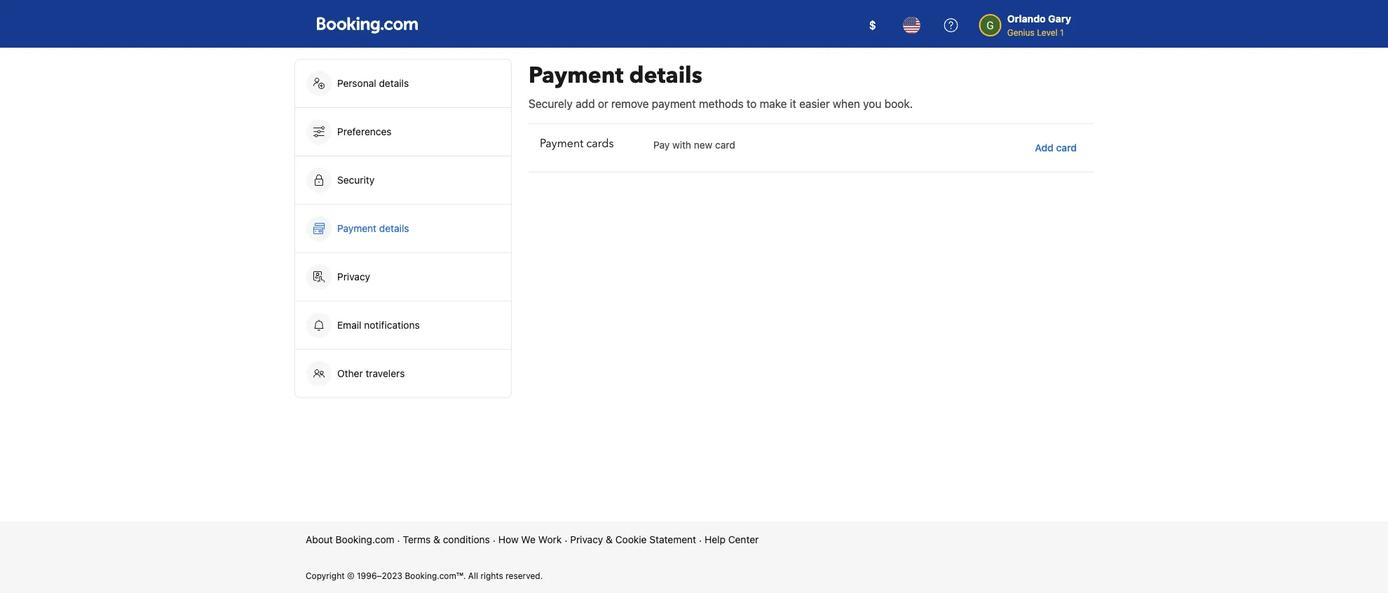 Task type: locate. For each thing, give the bounding box(es) containing it.
details right personal
[[379, 77, 409, 89]]

make
[[760, 97, 787, 110]]

other travelers link
[[295, 350, 511, 398]]

orlando
[[1007, 13, 1046, 25]]

card right new
[[715, 139, 735, 151]]

privacy for privacy
[[337, 271, 370, 283]]

$
[[869, 19, 876, 32]]

details
[[629, 60, 702, 91], [379, 77, 409, 89], [379, 223, 409, 234]]

payment inside payment details link
[[337, 223, 377, 234]]

notifications
[[364, 319, 420, 331]]

details down security link
[[379, 223, 409, 234]]

payment details
[[337, 223, 412, 234]]

payment for payment cards
[[540, 136, 584, 151]]

you
[[863, 97, 882, 110]]

1 horizontal spatial card
[[1056, 142, 1077, 154]]

add card
[[1035, 142, 1077, 154]]

statement
[[649, 534, 696, 545]]

cards
[[586, 136, 614, 151]]

details for payment details
[[379, 223, 409, 234]]

reserved.
[[506, 571, 543, 581]]

payment cards
[[540, 136, 614, 151]]

personal details
[[337, 77, 409, 89]]

1 vertical spatial payment
[[540, 136, 584, 151]]

security
[[337, 174, 375, 186]]

&
[[433, 534, 440, 545], [606, 534, 613, 545]]

card right add
[[1056, 142, 1077, 154]]

terms & conditions
[[403, 534, 490, 545]]

privacy link
[[295, 253, 511, 301]]

with
[[672, 139, 691, 151]]

privacy & cookie statement link
[[570, 533, 696, 547]]

& for privacy
[[606, 534, 613, 545]]

0 horizontal spatial privacy
[[337, 271, 370, 283]]

payment for payment details
[[337, 223, 377, 234]]

methods
[[699, 97, 744, 110]]

preferences
[[337, 126, 392, 137]]

payment left cards
[[540, 136, 584, 151]]

payment up add
[[529, 60, 624, 91]]

help center
[[705, 534, 759, 545]]

center
[[728, 534, 759, 545]]

payment
[[529, 60, 624, 91], [540, 136, 584, 151], [337, 223, 377, 234]]

1
[[1060, 27, 1064, 37]]

1 horizontal spatial &
[[606, 534, 613, 545]]

1 vertical spatial privacy
[[570, 534, 603, 545]]

about booking.com link
[[306, 533, 394, 547]]

0 vertical spatial privacy
[[337, 271, 370, 283]]

payment inside payment details securely add or remove payment methods to make it easier when you book.
[[529, 60, 624, 91]]

privacy right work
[[570, 534, 603, 545]]

about booking.com
[[306, 534, 394, 545]]

0 horizontal spatial &
[[433, 534, 440, 545]]

personal details link
[[295, 60, 511, 107]]

new
[[694, 139, 713, 151]]

privacy
[[337, 271, 370, 283], [570, 534, 603, 545]]

payment down security on the left top
[[337, 223, 377, 234]]

add
[[1035, 142, 1054, 154]]

2 vertical spatial payment
[[337, 223, 377, 234]]

travelers
[[366, 368, 405, 379]]

remove
[[611, 97, 649, 110]]

email notifications link
[[295, 301, 511, 349]]

2 & from the left
[[606, 534, 613, 545]]

& right terms
[[433, 534, 440, 545]]

payment details link
[[295, 205, 511, 252]]

booking.com
[[336, 534, 394, 545]]

0 vertical spatial payment
[[529, 60, 624, 91]]

add
[[576, 97, 595, 110]]

easier
[[799, 97, 830, 110]]

privacy up email
[[337, 271, 370, 283]]

card
[[715, 139, 735, 151], [1056, 142, 1077, 154]]

other
[[337, 368, 363, 379]]

card inside 'dropdown button'
[[1056, 142, 1077, 154]]

1 horizontal spatial privacy
[[570, 534, 603, 545]]

details for personal details
[[379, 77, 409, 89]]

cookie
[[615, 534, 647, 545]]

preferences link
[[295, 108, 511, 156]]

help
[[705, 534, 726, 545]]

1 & from the left
[[433, 534, 440, 545]]

& left cookie
[[606, 534, 613, 545]]

details inside payment details securely add or remove payment methods to make it easier when you book.
[[629, 60, 702, 91]]

details up payment
[[629, 60, 702, 91]]

pay
[[653, 139, 670, 151]]



Task type: describe. For each thing, give the bounding box(es) containing it.
payment for payment details securely add or remove payment methods to make it easier when you book.
[[529, 60, 624, 91]]

rights
[[481, 571, 503, 581]]

email notifications
[[337, 319, 420, 331]]

other travelers
[[337, 368, 405, 379]]

it
[[790, 97, 796, 110]]

booking.com™.
[[405, 571, 466, 581]]

all
[[468, 571, 478, 581]]

$ button
[[856, 8, 890, 42]]

payment
[[652, 97, 696, 110]]

when
[[833, 97, 860, 110]]

or
[[598, 97, 608, 110]]

privacy & cookie statement
[[570, 534, 696, 545]]

work
[[538, 534, 562, 545]]

level
[[1037, 27, 1058, 37]]

conditions
[[443, 534, 490, 545]]

personal
[[337, 77, 376, 89]]

0 horizontal spatial card
[[715, 139, 735, 151]]

privacy for privacy & cookie statement
[[570, 534, 603, 545]]

email
[[337, 319, 361, 331]]

we
[[521, 534, 536, 545]]

securely
[[529, 97, 573, 110]]

copyright
[[306, 571, 345, 581]]

genius
[[1007, 27, 1035, 37]]

terms
[[403, 534, 431, 545]]

pay with new card
[[653, 139, 735, 151]]

how we work
[[498, 534, 562, 545]]

copyright © 1996–2023 booking.com™. all rights reserved.
[[306, 571, 543, 581]]

terms & conditions link
[[403, 533, 490, 547]]

©
[[347, 571, 355, 581]]

add card button
[[1029, 135, 1083, 161]]

how
[[498, 534, 519, 545]]

book.
[[884, 97, 913, 110]]

payment details securely add or remove payment methods to make it easier when you book.
[[529, 60, 913, 110]]

details for payment details securely add or remove payment methods to make it easier when you book.
[[629, 60, 702, 91]]

gary
[[1048, 13, 1071, 25]]

help center link
[[705, 533, 759, 547]]

1996–2023
[[357, 571, 403, 581]]

to
[[747, 97, 757, 110]]

& for terms
[[433, 534, 440, 545]]

security link
[[295, 156, 511, 204]]

about
[[306, 534, 333, 545]]

orlando gary genius level 1
[[1007, 13, 1071, 37]]

how we work link
[[498, 533, 562, 547]]



Task type: vqa. For each thing, say whether or not it's contained in the screenshot.
address within the This is the email address you use to sign in. It's also where we send your booking confirmations.
no



